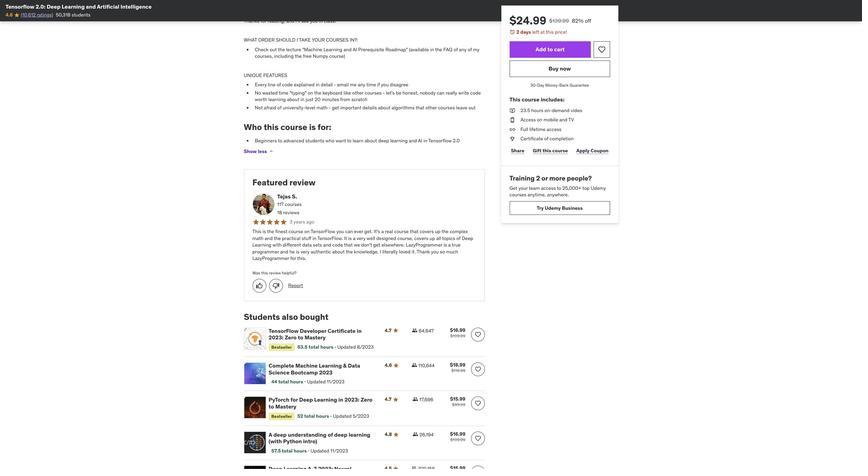 Task type: vqa. For each thing, say whether or not it's contained in the screenshot.
5
no



Task type: locate. For each thing, give the bounding box(es) containing it.
0 horizontal spatial learning
[[268, 97, 286, 103]]

0 vertical spatial tensorflow
[[311, 229, 335, 235]]

intelligence
[[121, 3, 152, 10]]

the down the 'lecture'
[[295, 53, 302, 59]]

deep down complex
[[462, 235, 473, 242]]

2 bestseller from the top
[[271, 414, 292, 419]]

57.5 total hours
[[271, 448, 307, 454]]

math inside unique features every line of code explained in detail - email me any time if you disagree no wasted time "typing" on the keyboard like other courses - let's be honest, nobody can really write code worth learning about in just 20 minutes from scratch not afraid of university-level math - get important details about algorithms that other courses leave out
[[317, 105, 328, 111]]

students left the who
[[306, 138, 324, 144]]

don't
[[361, 242, 372, 248]]

1 vertical spatial certificate
[[328, 328, 356, 335]]

0 horizontal spatial mastery
[[275, 403, 296, 410]]

this inside this is the finest course on tensorflow you can ever get. it's a real course that covers up the complex math and the practical stuff in tensorflow. it is a very well designed course, covers up all topics of deep learning with different data sets and code that we don't get elsewhere. lazyprogrammer is a true programmer and he is very authentic about the knowledge. i literally loved it. thank you so much lazyprogrammer for this.
[[253, 229, 261, 235]]

total for 57.5
[[282, 448, 293, 454]]

tensorflow inside this is the finest course on tensorflow you can ever get. it's a real course that covers up the complex math and the practical stuff in tensorflow. it is a very well designed course, covers up all topics of deep learning with different data sets and code that we don't get elsewhere. lazyprogrammer is a true programmer and he is very authentic about the knowledge. i literally loved it. thank you so much lazyprogrammer for this.
[[311, 229, 335, 235]]

1 vertical spatial mastery
[[275, 403, 296, 410]]

learning left "ai"
[[390, 138, 408, 144]]

deep right a
[[274, 432, 287, 439]]

up left all
[[430, 235, 435, 242]]

it's
[[374, 229, 380, 235]]

that
[[416, 105, 425, 111], [410, 229, 419, 235], [344, 242, 353, 248]]

0 horizontal spatial other
[[352, 90, 364, 96]]

$16.99 $109.99
[[450, 327, 466, 339], [450, 431, 466, 443]]

very
[[357, 235, 366, 242], [301, 249, 310, 255]]

get up the i
[[373, 242, 381, 248]]

deep up ratings)
[[47, 3, 60, 10]]

2 horizontal spatial deep
[[462, 235, 473, 242]]

tensorflow down the 'students also bought'
[[269, 328, 299, 335]]

deep inside pytorch for deep learning in 2023: zero to mastery
[[299, 397, 313, 404]]

4.6
[[6, 12, 13, 18], [385, 363, 392, 369]]

keyboard
[[323, 90, 343, 96]]

learning inside this is the finest course on tensorflow you can ever get. it's a real course that covers up the complex math and the practical stuff in tensorflow. it is a very well designed course, covers up all topics of deep learning with different data sets and code that we don't get elsewhere. lazyprogrammer is a true programmer and he is very authentic about the knowledge. i literally loved it. thank you so much lazyprogrammer for this.
[[253, 242, 271, 248]]

1 $109.99 from the top
[[450, 333, 466, 339]]

2 4.7 from the top
[[385, 397, 392, 403]]

the up "20"
[[314, 90, 321, 96]]

this right gift
[[543, 148, 551, 154]]

that down it
[[344, 242, 353, 248]]

of right intro)
[[328, 432, 333, 439]]

1 horizontal spatial udemy
[[591, 185, 606, 191]]

0 vertical spatial deep
[[47, 3, 60, 10]]

days
[[521, 29, 531, 35]]

for inside this is the finest course on tensorflow you can ever get. it's a real course that covers up the complex math and the practical stuff in tensorflow. it is a very well designed course, covers up all topics of deep learning with different data sets and code that we don't get elsewhere. lazyprogrammer is a true programmer and he is very authentic about the knowledge. i literally loved it. thank you so much lazyprogrammer for this.
[[290, 256, 296, 262]]

a up we
[[353, 235, 356, 242]]

tensorflow
[[6, 3, 34, 10], [429, 138, 452, 144]]

xsmall image for 110,644
[[412, 363, 417, 369]]

pytorch
[[269, 397, 289, 404]]

hours down pytorch for deep learning in 2023: zero to mastery link in the bottom left of the page
[[316, 414, 329, 420]]

bestseller down the pytorch
[[271, 414, 292, 419]]

2023
[[319, 369, 333, 376]]

minutes
[[322, 97, 339, 103]]

1 horizontal spatial code
[[332, 242, 343, 248]]

0 horizontal spatial students
[[72, 12, 91, 18]]

a
[[381, 229, 384, 235], [353, 235, 356, 242], [448, 242, 451, 248]]

1 vertical spatial udemy
[[545, 205, 561, 211]]

elsewhere.
[[382, 242, 405, 248]]

updated down complete machine learning & data science bootcamp 2023
[[307, 379, 326, 385]]

deep inside this is the finest course on tensorflow you can ever get. it's a real course that covers up the complex math and the practical stuff in tensorflow. it is a very well designed course, covers up all topics of deep learning with different data sets and code that we don't get elsewhere. lazyprogrammer is a true programmer and he is very authentic about the knowledge. i literally loved it. thank you so much lazyprogrammer for this.
[[462, 235, 473, 242]]

math
[[317, 105, 328, 111], [253, 235, 264, 242]]

total for 52
[[304, 414, 315, 420]]

1 vertical spatial $16.99 $109.99
[[450, 431, 466, 443]]

1 horizontal spatial certificate
[[521, 136, 543, 142]]

math inside this is the finest course on tensorflow you can ever get. it's a real course that covers up the complex math and the practical stuff in tensorflow. it is a very well designed course, covers up all topics of deep learning with different data sets and code that we don't get elsewhere. lazyprogrammer is a true programmer and he is very authentic about the knowledge. i literally loved it. thank you so much lazyprogrammer for this.
[[253, 235, 264, 242]]

0 horizontal spatial review
[[269, 271, 281, 276]]

learning inside a deep understanding of deep learning (with python intro)
[[349, 432, 370, 439]]

1 vertical spatial for
[[290, 256, 296, 262]]

including
[[274, 53, 294, 59]]

understanding
[[288, 432, 327, 439]]

(10,612 ratings)
[[21, 12, 53, 18]]

wishlist image
[[598, 45, 606, 54], [475, 331, 481, 338], [475, 366, 481, 373], [475, 401, 481, 407], [475, 436, 481, 442]]

was this review helpful?
[[253, 271, 297, 276]]

learning up programmer
[[253, 242, 271, 248]]

mark as unhelpful image
[[272, 283, 279, 289]]

1 horizontal spatial deep
[[299, 397, 313, 404]]

you inside unique features every line of code explained in detail - email me any time if you disagree no wasted time "typing" on the keyboard like other courses - let's be honest, nobody can really write code worth learning about in just 20 minutes from scratch not afraid of university-level math - get important details about algorithms that other courses leave out
[[381, 82, 389, 88]]

updated 11/2023 down 2023
[[307, 379, 345, 385]]

bestseller up complete at left bottom
[[271, 345, 292, 350]]

updated for 63.5 total hours
[[337, 344, 356, 351]]

honest,
[[403, 90, 419, 96]]

he
[[290, 249, 295, 255]]

0 vertical spatial learning
[[268, 97, 286, 103]]

completion
[[550, 136, 574, 142]]

certificate down lifetime
[[521, 136, 543, 142]]

0 vertical spatial math
[[317, 105, 328, 111]]

updated left 5/2023
[[333, 414, 352, 420]]

2 $16.99 $109.99 from the top
[[450, 431, 466, 443]]

1 horizontal spatial can
[[437, 90, 445, 96]]

0 vertical spatial can
[[437, 90, 445, 96]]

1 horizontal spatial 2023:
[[345, 397, 360, 404]]

tejas s. 117 courses 18 reviews
[[277, 193, 302, 216]]

1 horizontal spatial lazyprogrammer
[[406, 242, 443, 248]]

for
[[261, 18, 267, 24], [290, 256, 296, 262], [291, 397, 298, 404]]

1 vertical spatial zero
[[361, 397, 373, 404]]

code up "typing"
[[282, 82, 293, 88]]

get down minutes
[[332, 105, 339, 111]]

up up all
[[435, 229, 441, 235]]

for down he
[[290, 256, 296, 262]]

out
[[270, 46, 277, 53], [469, 105, 476, 111]]

get inside this is the finest course on tensorflow you can ever get. it's a real course that covers up the complex math and the practical stuff in tensorflow. it is a very well designed course, covers up all topics of deep learning with different data sets and code that we don't get elsewhere. lazyprogrammer is a true programmer and he is very authentic about the knowledge. i literally loved it. thank you so much lazyprogrammer for this.
[[373, 242, 381, 248]]

of inside a deep understanding of deep learning (with python intro)
[[328, 432, 333, 439]]

0 horizontal spatial out
[[270, 46, 277, 53]]

52 total hours
[[298, 414, 329, 420]]

1 vertical spatial that
[[410, 229, 419, 235]]

can inside this is the finest course on tensorflow you can ever get. it's a real course that covers up the complex math and the practical stuff in tensorflow. it is a very well designed course, covers up all topics of deep learning with different data sets and code that we don't get elsewhere. lazyprogrammer is a true programmer and he is very authentic about the knowledge. i literally loved it. thank you so much lazyprogrammer for this.
[[345, 229, 353, 235]]

2 $109.99 from the top
[[450, 438, 466, 443]]

zero down also
[[285, 334, 297, 341]]

learning left &
[[319, 363, 342, 370]]

bestseller
[[271, 345, 292, 350], [271, 414, 292, 419]]

$16.99 $109.99 for a deep understanding of deep learning (with python intro)
[[450, 431, 466, 443]]

1 horizontal spatial review
[[290, 177, 316, 188]]

is left the for:
[[309, 122, 316, 132]]

now
[[560, 65, 571, 72]]

hours for 44 total hours
[[290, 379, 303, 385]]

bought
[[300, 312, 329, 323]]

this for this is the finest course on tensorflow you can ever get. it's a real course that covers up the complex math and the practical stuff in tensorflow. it is a very well designed course, covers up all topics of deep learning with different data sets and code that we don't get elsewhere. lazyprogrammer is a true programmer and he is very authentic about the knowledge. i literally loved it. thank you so much lazyprogrammer for this.
[[253, 229, 261, 235]]

alarm image
[[510, 29, 515, 35]]

courses left leave
[[438, 105, 455, 111]]

0 horizontal spatial 4.6
[[6, 12, 13, 18]]

1 vertical spatial access
[[541, 185, 556, 191]]

on inside this is the finest course on tensorflow you can ever get. it's a real course that covers up the complex math and the practical stuff in tensorflow. it is a very well designed course, covers up all topics of deep learning with different data sets and code that we don't get elsewhere. lazyprogrammer is a true programmer and he is very authentic about the knowledge. i literally loved it. thank you so much lazyprogrammer for this.
[[304, 229, 310, 235]]

4.7 for tensorflow developer certificate in 2023: zero to mastery
[[385, 328, 392, 334]]

and up with
[[265, 235, 273, 242]]

for right "thanks"
[[261, 18, 267, 24]]

1 vertical spatial deep
[[462, 235, 473, 242]]

0 vertical spatial 2
[[517, 29, 519, 35]]

$16.99 right 64,647
[[450, 327, 466, 333]]

that inside unique features every line of code explained in detail - email me any time if you disagree no wasted time "typing" on the keyboard like other courses - let's be honest, nobody can really write code worth learning about in just 20 minutes from scratch not afraid of university-level math - get important details about algorithms that other courses leave out
[[416, 105, 425, 111]]

for right the pytorch
[[291, 397, 298, 404]]

me
[[350, 82, 357, 88]]

time left if
[[367, 82, 376, 88]]

hours down bootcamp
[[290, 379, 303, 385]]

1 horizontal spatial math
[[317, 105, 328, 111]]

0 horizontal spatial 2023:
[[269, 334, 284, 341]]

1 horizontal spatial mastery
[[305, 334, 326, 341]]

hours for 52 total hours
[[316, 414, 329, 420]]

2 vertical spatial that
[[344, 242, 353, 248]]

30-
[[531, 82, 537, 88]]

2 vertical spatial a
[[448, 242, 451, 248]]

$16.99 $109.99 for tensorflow developer certificate in 2023: zero to mastery
[[450, 327, 466, 339]]

0 vertical spatial that
[[416, 105, 425, 111]]

$15.99 $99.99
[[450, 396, 466, 408]]

the inside unique features every line of code explained in detail - email me any time if you disagree no wasted time "typing" on the keyboard like other courses - let's be honest, nobody can really write code worth learning about in just 20 minutes from scratch not afraid of university-level math - get important details about algorithms that other courses leave out
[[314, 90, 321, 96]]

1 4.7 from the top
[[385, 328, 392, 334]]

0 vertical spatial for
[[261, 18, 267, 24]]

$24.99
[[510, 13, 547, 28]]

- down minutes
[[329, 105, 331, 111]]

explained
[[294, 82, 315, 88]]

that up course,
[[410, 229, 419, 235]]

$109.99 right 26,194
[[450, 438, 466, 443]]

4.6 right the data
[[385, 363, 392, 369]]

the left the faq
[[435, 46, 442, 53]]

0 horizontal spatial zero
[[285, 334, 297, 341]]

0 vertical spatial this
[[510, 96, 521, 103]]

about inside this is the finest course on tensorflow you can ever get. it's a real course that covers up the complex math and the practical stuff in tensorflow. it is a very well designed course, covers up all topics of deep learning with different data sets and code that we don't get elsewhere. lazyprogrammer is a true programmer and he is very authentic about the knowledge. i literally loved it. thank you so much lazyprogrammer for this.
[[332, 249, 345, 255]]

1 vertical spatial 2
[[536, 174, 540, 182]]

learning down wasted
[[268, 97, 286, 103]]

1 bestseller from the top
[[271, 345, 292, 350]]

students
[[72, 12, 91, 18], [306, 138, 324, 144]]

zero up 5/2023
[[361, 397, 373, 404]]

mark as helpful image
[[256, 283, 263, 289]]

this for gift this course
[[543, 148, 551, 154]]

other down nobody
[[426, 105, 437, 111]]

price!
[[555, 29, 567, 35]]

2 $16.99 from the top
[[450, 431, 466, 438]]

really
[[446, 90, 457, 96]]

1 horizontal spatial tensorflow
[[429, 138, 452, 144]]

day
[[537, 82, 544, 88]]

2 vertical spatial for
[[291, 397, 298, 404]]

very down data
[[301, 249, 310, 255]]

$109.99 for tensorflow developer certificate in 2023: zero to mastery
[[450, 333, 466, 339]]

2 vertical spatial on
[[304, 229, 310, 235]]

xsmall image
[[510, 107, 515, 114], [510, 126, 515, 133], [510, 136, 515, 143], [412, 328, 418, 333], [412, 363, 417, 369], [411, 466, 417, 470]]

0 vertical spatial get
[[332, 105, 339, 111]]

1 vertical spatial updated 11/2023
[[311, 448, 348, 454]]

1 $16.99 $109.99 from the top
[[450, 327, 466, 339]]

can left really
[[437, 90, 445, 96]]

updated 11/2023 for learning
[[307, 379, 345, 385]]

0 vertical spatial $109.99
[[450, 333, 466, 339]]

tensorflow left 2.0
[[429, 138, 452, 144]]

udemy right try
[[545, 205, 561, 211]]

lazyprogrammer up 'thank' on the bottom left of page
[[406, 242, 443, 248]]

xsmall image for 64,647
[[412, 328, 418, 333]]

-
[[334, 82, 336, 88], [383, 90, 385, 96], [329, 105, 331, 111]]

1 horizontal spatial any
[[459, 46, 467, 53]]

1 vertical spatial code
[[470, 90, 481, 96]]

$16.99 for tensorflow developer certificate in 2023: zero to mastery
[[450, 327, 466, 333]]

real
[[385, 229, 393, 235]]

2 horizontal spatial a
[[448, 242, 451, 248]]

code down "tensorflow."
[[332, 242, 343, 248]]

0 vertical spatial up
[[435, 229, 441, 235]]

courses down if
[[365, 90, 382, 96]]

helpful?
[[282, 271, 297, 276]]

line
[[268, 82, 276, 88]]

0 horizontal spatial math
[[253, 235, 264, 242]]

algorithms
[[392, 105, 415, 111]]

0 vertical spatial udemy
[[591, 185, 606, 191]]

be
[[396, 90, 402, 96]]

xsmall image left 17,696
[[413, 397, 418, 403]]

2 horizontal spatial code
[[470, 90, 481, 96]]

0 horizontal spatial certificate
[[328, 328, 356, 335]]

xsmall image for access on mobile and tv
[[510, 117, 515, 124]]

1 horizontal spatial other
[[426, 105, 437, 111]]

2023: inside tensorflow developer certificate in 2023: zero to mastery
[[269, 334, 284, 341]]

0 vertical spatial very
[[357, 235, 366, 242]]

apply coupon
[[577, 148, 609, 154]]

1 vertical spatial $109.99
[[450, 438, 466, 443]]

out inside unique features every line of code explained in detail - email me any time if you disagree no wasted time "typing" on the keyboard like other courses - let's be honest, nobody can really write code worth learning about in just 20 minutes from scratch not afraid of university-level math - get important details about algorithms that other courses leave out
[[469, 105, 476, 111]]

11/2023 for of
[[330, 448, 348, 454]]

time
[[367, 82, 376, 88], [279, 90, 288, 96]]

0 vertical spatial covers
[[420, 229, 434, 235]]

certificate up updated 8/2023
[[328, 328, 356, 335]]

$16.99 down $99.99
[[450, 431, 466, 438]]

18
[[277, 209, 282, 216]]

xsmall image
[[510, 117, 515, 124], [268, 149, 274, 154], [413, 397, 418, 403], [413, 432, 418, 438]]

buy
[[549, 65, 559, 72]]

4.6 left (10,612
[[6, 12, 13, 18]]

what order should i take your courses in?:
[[244, 37, 358, 43]]

xsmall image for certificate of completion
[[510, 136, 515, 143]]

reviews
[[283, 209, 300, 216]]

1 vertical spatial 11/2023
[[330, 448, 348, 454]]

0 vertical spatial review
[[290, 177, 316, 188]]

certificate inside tensorflow developer certificate in 2023: zero to mastery
[[328, 328, 356, 335]]

0 horizontal spatial tensorflow
[[269, 328, 299, 335]]

any
[[459, 46, 467, 53], [358, 82, 365, 88]]

64,647
[[419, 328, 434, 334]]

deep up 52
[[299, 397, 313, 404]]

hours down tensorflow developer certificate in 2023: zero to mastery link
[[320, 344, 334, 351]]

23.5 hours on-demand video
[[521, 107, 583, 113]]

course up 23.5
[[522, 96, 540, 103]]

2 vertical spatial code
[[332, 242, 343, 248]]

wishlist image for complete machine learning & data science bootcamp 2023
[[475, 366, 481, 373]]

for for pytorch
[[291, 397, 298, 404]]

of right the faq
[[454, 46, 458, 53]]

1 horizontal spatial out
[[469, 105, 476, 111]]

featured review
[[253, 177, 316, 188]]

0 vertical spatial any
[[459, 46, 467, 53]]

1 vertical spatial learning
[[390, 138, 408, 144]]

0 vertical spatial 4.7
[[385, 328, 392, 334]]

artificial
[[97, 3, 119, 10]]

learning down 5/2023
[[349, 432, 370, 439]]

0 horizontal spatial udemy
[[545, 205, 561, 211]]

deep down updated 5/2023
[[334, 432, 348, 439]]

1 vertical spatial bestseller
[[271, 414, 292, 419]]

0 vertical spatial tensorflow
[[6, 3, 34, 10]]

mastery
[[305, 334, 326, 341], [275, 403, 296, 410]]

every
[[255, 82, 267, 88]]

s.
[[292, 193, 297, 200]]

updated 8/2023
[[337, 344, 374, 351]]

0 horizontal spatial any
[[358, 82, 365, 88]]

in inside pytorch for deep learning in 2023: zero to mastery
[[338, 397, 343, 404]]

$15.99
[[450, 396, 466, 403]]

tensorflow up (10,612
[[6, 3, 34, 10]]

want
[[336, 138, 346, 144]]

2 vertical spatial deep
[[299, 397, 313, 404]]

1 horizontal spatial time
[[367, 82, 376, 88]]

about down it
[[332, 249, 345, 255]]

code inside this is the finest course on tensorflow you can ever get. it's a real course that covers up the complex math and the practical stuff in tensorflow. it is a very well designed course, covers up all topics of deep learning with different data sets and code that we don't get elsewhere. lazyprogrammer is a true programmer and he is very authentic about the knowledge. i literally loved it. thank you so much lazyprogrammer for this.
[[332, 242, 343, 248]]

$109.99 up "$18.99" at bottom
[[450, 333, 466, 339]]

1 vertical spatial review
[[269, 271, 281, 276]]

review
[[290, 177, 316, 188], [269, 271, 281, 276]]

buy now
[[549, 65, 571, 72]]

try udemy business link
[[510, 201, 610, 215]]

0 vertical spatial zero
[[285, 334, 297, 341]]

wasted
[[262, 90, 278, 96]]

intro)
[[303, 438, 317, 445]]

courses down s.
[[285, 201, 302, 208]]

xsmall image right less
[[268, 149, 274, 154]]

time right wasted
[[279, 90, 288, 96]]

0 vertical spatial $16.99
[[450, 327, 466, 333]]

in left detail
[[316, 82, 320, 88]]

updated down a deep understanding of deep learning (with python intro)
[[311, 448, 329, 454]]

0 vertical spatial code
[[282, 82, 293, 88]]

out inside what order should i take your courses in?: check out the lecture "machine learning and ai prerequisite roadmap" (available in the faq of any of my courses, including the free numpy course)
[[270, 46, 277, 53]]

this.
[[297, 256, 306, 262]]

learning up course)
[[324, 46, 342, 53]]

designed
[[376, 235, 396, 242]]

anywhere.
[[547, 192, 569, 198]]

0 vertical spatial time
[[367, 82, 376, 88]]

tejas suvarna image
[[253, 193, 275, 215]]

my
[[473, 46, 480, 53]]

1 vertical spatial lazyprogrammer
[[253, 256, 289, 262]]

complete
[[269, 363, 294, 370]]

$18.99 $119.99
[[450, 362, 466, 374]]

updated for 44 total hours
[[307, 379, 326, 385]]

on up full lifetime access
[[537, 117, 543, 123]]

get
[[332, 105, 339, 111], [373, 242, 381, 248]]

share button
[[510, 144, 526, 158]]

1 $16.99 from the top
[[450, 327, 466, 333]]

in inside what order should i take your courses in?: check out the lecture "machine learning and ai prerequisite roadmap" (available in the faq of any of my courses, including the free numpy course)
[[430, 46, 434, 53]]

to up anywhere.
[[557, 185, 561, 191]]

11/2023 down 2023
[[327, 379, 345, 385]]

30-day money-back guarantee
[[531, 82, 589, 88]]

1 horizontal spatial get
[[373, 242, 381, 248]]

learning up 52 total hours
[[314, 397, 337, 404]]

tv
[[569, 117, 574, 123]]

team
[[529, 185, 540, 191]]

total
[[309, 344, 319, 351], [278, 379, 289, 385], [304, 414, 315, 420], [282, 448, 293, 454]]

courses inside the "training 2 or more people? get your team access to 25,000+ top udemy courses anytime, anywhere."
[[510, 192, 527, 198]]

free
[[303, 53, 312, 59]]

0 vertical spatial 11/2023
[[327, 379, 345, 385]]

in up sets
[[313, 235, 316, 242]]

to up the 63.5
[[298, 334, 303, 341]]

learning inside what order should i take your courses in?: check out the lecture "machine learning and ai prerequisite roadmap" (available in the faq of any of my courses, including the free numpy course)
[[324, 46, 342, 53]]

0 vertical spatial bestseller
[[271, 345, 292, 350]]

in up updated 8/2023
[[357, 328, 362, 335]]

thank
[[417, 249, 430, 255]]

can up it
[[345, 229, 353, 235]]

1 vertical spatial 4.6
[[385, 363, 392, 369]]

was
[[253, 271, 260, 276]]

0 vertical spatial 2023:
[[269, 334, 284, 341]]

1 horizontal spatial tensorflow
[[311, 229, 335, 235]]

total right the 63.5
[[309, 344, 319, 351]]

for inside pytorch for deep learning in 2023: zero to mastery
[[291, 397, 298, 404]]

xsmall image left 26,194
[[413, 432, 418, 438]]

0 horizontal spatial this
[[253, 229, 261, 235]]

lazyprogrammer down programmer
[[253, 256, 289, 262]]

a right it's
[[381, 229, 384, 235]]

unique features
[[244, 72, 287, 78]]

tensorflow.
[[317, 235, 343, 242]]

xsmall image for full lifetime access
[[510, 126, 515, 133]]

$139.99
[[549, 17, 569, 24]]

students down tensorflow 2.0: deep learning and artificial intelligence
[[72, 12, 91, 18]]



Task type: describe. For each thing, give the bounding box(es) containing it.
in inside this is the finest course on tensorflow you can ever get. it's a real course that covers up the complex math and the practical stuff in tensorflow. it is a very well designed course, covers up all topics of deep learning with different data sets and code that we don't get elsewhere. lazyprogrammer is a true programmer and he is very authentic about the knowledge. i literally loved it. thank you so much lazyprogrammer for this.
[[313, 235, 316, 242]]

0 vertical spatial 4.6
[[6, 12, 13, 18]]

of left my
[[468, 46, 472, 53]]

is right he
[[296, 249, 300, 255]]

practical
[[282, 235, 301, 242]]

xsmall image for 23.5 hours on-demand video
[[510, 107, 515, 114]]

is left finest
[[263, 229, 266, 235]]

or
[[542, 174, 548, 182]]

the left finest
[[267, 229, 274, 235]]

people?
[[567, 174, 592, 182]]

includes:
[[541, 96, 565, 103]]

try
[[537, 205, 544, 211]]

wishlist image for tensorflow developer certificate in 2023: zero to mastery
[[475, 331, 481, 338]]

certificate of completion
[[521, 136, 574, 142]]

get inside unique features every line of code explained in detail - email me any time if you disagree no wasted time "typing" on the keyboard like other courses - let's be honest, nobody can really write code worth learning about in just 20 minutes from scratch not afraid of university-level math - get important details about algorithms that other courses leave out
[[332, 105, 339, 111]]

this for was this review helpful?
[[261, 271, 268, 276]]

students
[[244, 312, 280, 323]]

python
[[283, 438, 302, 445]]

xsmall image for 17,696
[[413, 397, 418, 403]]

learn
[[353, 138, 364, 144]]

wishlist image for a deep understanding of deep learning (with python intro)
[[475, 436, 481, 442]]

0 horizontal spatial tensorflow
[[6, 3, 34, 10]]

for:
[[318, 122, 331, 132]]

(with
[[269, 438, 282, 445]]

1 vertical spatial covers
[[414, 235, 429, 242]]

2 vertical spatial -
[[329, 105, 331, 111]]

a
[[269, 432, 272, 439]]

mastery inside tensorflow developer certificate in 2023: zero to mastery
[[305, 334, 326, 341]]

any inside unique features every line of code explained in detail - email me any time if you disagree no wasted time "typing" on the keyboard like other courses - let's be honest, nobody can really write code worth learning about in just 20 minutes from scratch not afraid of university-level math - get important details about algorithms that other courses leave out
[[358, 82, 365, 88]]

4.7 for pytorch for deep learning in 2023: zero to mastery
[[385, 397, 392, 403]]

authentic
[[311, 249, 331, 255]]

63.5
[[298, 344, 308, 351]]

show less
[[244, 148, 267, 154]]

add to cart
[[536, 46, 565, 53]]

check
[[255, 46, 269, 53]]

about right details
[[378, 105, 391, 111]]

1 horizontal spatial deep
[[334, 432, 348, 439]]

your
[[519, 185, 528, 191]]

we
[[354, 242, 360, 248]]

to inside button
[[548, 46, 553, 53]]

is up the so
[[444, 242, 447, 248]]

total for 63.5
[[309, 344, 319, 351]]

1 vertical spatial -
[[383, 90, 385, 96]]

learning up 50,318 students
[[62, 3, 85, 10]]

deep for tensorflow 2.0: deep learning and artificial intelligence
[[47, 3, 60, 10]]

ai prerequisite
[[353, 46, 384, 53]]

2.0:
[[36, 3, 45, 10]]

you left the so
[[431, 249, 439, 255]]

you up it
[[337, 229, 344, 235]]

knowledge.
[[354, 249, 379, 255]]

and left he
[[280, 249, 288, 255]]

2 inside the "training 2 or more people? get your team access to 25,000+ top udemy courses anytime, anywhere."
[[536, 174, 540, 182]]

bestseller for tensorflow developer certificate in 2023: zero to mastery
[[271, 345, 292, 350]]

17,696
[[420, 397, 433, 403]]

$99.99
[[452, 403, 466, 408]]

xsmall image for 26,194
[[413, 432, 418, 438]]

access
[[521, 117, 536, 123]]

in inside tensorflow developer certificate in 2023: zero to mastery
[[357, 328, 362, 335]]

science
[[269, 369, 290, 376]]

full
[[521, 126, 528, 132]]

on inside unique features every line of code explained in detail - email me any time if you disagree no wasted time "typing" on the keyboard like other courses - let's be honest, nobody can really write code worth learning about in just 20 minutes from scratch not afraid of university-level math - get important details about algorithms that other courses leave out
[[308, 90, 313, 96]]

0 vertical spatial certificate
[[521, 136, 543, 142]]

also
[[282, 312, 298, 323]]

demand
[[552, 107, 570, 113]]

course down completion
[[553, 148, 568, 154]]

about up the "university-"
[[287, 97, 300, 103]]

ago
[[306, 219, 314, 225]]

0 vertical spatial a
[[381, 229, 384, 235]]

mobile
[[544, 117, 558, 123]]

$109.99 for a deep understanding of deep learning (with python intro)
[[450, 438, 466, 443]]

course up course,
[[394, 229, 409, 235]]

no
[[255, 90, 261, 96]]

zero inside pytorch for deep learning in 2023: zero to mastery
[[361, 397, 373, 404]]

this for who this course is for:
[[264, 122, 279, 132]]

0 vertical spatial lazyprogrammer
[[406, 242, 443, 248]]

tensorflow 2.0: deep learning and artificial intelligence
[[6, 3, 152, 10]]

in left class!
[[319, 18, 323, 24]]

udemy inside the "training 2 or more people? get your team access to 25,000+ top udemy courses anytime, anywhere."
[[591, 185, 606, 191]]

is right it
[[348, 235, 352, 242]]

the up including
[[278, 46, 285, 53]]

courses inside tejas s. 117 courses 18 reviews
[[285, 201, 302, 208]]

can inside unique features every line of code explained in detail - email me any time if you disagree no wasted time "typing" on the keyboard like other courses - let's be honest, nobody can really write code worth learning about in just 20 minutes from scratch not afraid of university-level math - get important details about algorithms that other courses leave out
[[437, 90, 445, 96]]

2.0
[[453, 138, 460, 144]]

of down full lifetime access
[[544, 136, 549, 142]]

0 horizontal spatial very
[[301, 249, 310, 255]]

0 horizontal spatial deep
[[274, 432, 287, 439]]

well
[[367, 235, 375, 242]]

on-
[[545, 107, 552, 113]]

less
[[258, 148, 267, 154]]

gift this course link
[[532, 144, 570, 158]]

course up practical
[[289, 229, 303, 235]]

1 vertical spatial time
[[279, 90, 288, 96]]

report button
[[288, 283, 303, 289]]

and left tv
[[560, 117, 568, 123]]

coupon
[[591, 148, 609, 154]]

get
[[510, 185, 518, 191]]

26,194
[[420, 432, 434, 438]]

hours down the this course includes:
[[531, 107, 544, 113]]

and left artificial
[[86, 3, 96, 10]]

business
[[562, 205, 583, 211]]

1 vertical spatial on
[[537, 117, 543, 123]]

you right see
[[310, 18, 318, 24]]

bestseller for pytorch for deep learning in 2023: zero to mastery
[[271, 414, 292, 419]]

email
[[337, 82, 349, 88]]

hours for 63.5 total hours
[[320, 344, 334, 351]]

1 horizontal spatial students
[[306, 138, 324, 144]]

updated 11/2023 for understanding
[[311, 448, 348, 454]]

learning inside pytorch for deep learning in 2023: zero to mastery
[[314, 397, 337, 404]]

more
[[550, 174, 566, 182]]

updated for 57.5 total hours
[[311, 448, 329, 454]]

the up with
[[274, 235, 281, 242]]

data
[[348, 363, 360, 370]]

zero inside tensorflow developer certificate in 2023: zero to mastery
[[285, 334, 297, 341]]

report
[[288, 283, 303, 289]]

xsmall image inside show less button
[[268, 149, 274, 154]]

4.8
[[385, 432, 392, 438]]

important
[[340, 105, 362, 111]]

of right line
[[277, 82, 281, 88]]

access on mobile and tv
[[521, 117, 574, 123]]

the up 'topics'
[[442, 229, 449, 235]]

beginners
[[255, 138, 277, 144]]

2 horizontal spatial learning
[[390, 138, 408, 144]]

2023: inside pytorch for deep learning in 2023: zero to mastery
[[345, 397, 360, 404]]

it
[[344, 235, 347, 242]]

learning inside complete machine learning & data science bootcamp 2023
[[319, 363, 342, 370]]

$16.99 for a deep understanding of deep learning (with python intro)
[[450, 431, 466, 438]]

and down "tensorflow."
[[323, 242, 331, 248]]

deep for pytorch for deep learning in 2023: zero to mastery
[[299, 397, 313, 404]]

to left the advanced
[[278, 138, 282, 144]]

mastery inside pytorch for deep learning in 2023: zero to mastery
[[275, 403, 296, 410]]

video
[[571, 107, 583, 113]]

2 horizontal spatial deep
[[378, 138, 389, 144]]

top
[[583, 185, 590, 191]]

buy now button
[[510, 60, 610, 77]]

0 vertical spatial students
[[72, 12, 91, 18]]

0 horizontal spatial a
[[353, 235, 356, 242]]

what order should i take your courses in?: check out the lecture "machine learning and ai prerequisite roadmap" (available in the faq of any of my courses, including the free numpy course)
[[244, 37, 480, 59]]

total for 44
[[278, 379, 289, 385]]

and left the i'll
[[286, 18, 294, 24]]

updated for 52 total hours
[[333, 414, 352, 420]]

and inside what order should i take your courses in?: check out the lecture "machine learning and ai prerequisite roadmap" (available in the faq of any of my courses, including the free numpy course)
[[344, 46, 352, 53]]

to inside pytorch for deep learning in 2023: zero to mastery
[[269, 403, 274, 410]]

tensorflow inside tensorflow developer certificate in 2023: zero to mastery
[[269, 328, 299, 335]]

of inside this is the finest course on tensorflow you can ever get. it's a real course that covers up the complex math and the practical stuff in tensorflow. it is a very well designed course, covers up all topics of deep learning with different data sets and code that we don't get elsewhere. lazyprogrammer is a true programmer and he is very authentic about the knowledge. i literally loved it. thank you so much lazyprogrammer for this.
[[457, 235, 461, 242]]

0 vertical spatial -
[[334, 82, 336, 88]]

i'll
[[296, 18, 300, 24]]

to inside tensorflow developer certificate in 2023: zero to mastery
[[298, 334, 303, 341]]

featured
[[253, 177, 288, 188]]

like
[[344, 90, 351, 96]]

to inside the "training 2 or more people? get your team access to 25,000+ top udemy courses anytime, anywhere."
[[557, 185, 561, 191]]

for for thanks
[[261, 18, 267, 24]]

"typing"
[[290, 90, 307, 96]]

of right afraid
[[277, 105, 282, 111]]

pytorch for deep learning in 2023: zero to mastery
[[269, 397, 373, 410]]

much
[[446, 249, 458, 255]]

2 days left at this price!
[[517, 29, 567, 35]]

left
[[532, 29, 540, 35]]

learning inside unique features every line of code explained in detail - email me any time if you disagree no wasted time "typing" on the keyboard like other courses - let's be honest, nobody can really write code worth learning about in just 20 minutes from scratch not afraid of university-level math - get important details about algorithms that other courses leave out
[[268, 97, 286, 103]]

1 horizontal spatial very
[[357, 235, 366, 242]]

and left "ai"
[[409, 138, 417, 144]]

in left just
[[301, 97, 305, 103]]

numpy
[[313, 53, 328, 59]]

63.5 total hours
[[298, 344, 334, 351]]

hours for 57.5 total hours
[[294, 448, 307, 454]]

course up the advanced
[[281, 122, 307, 132]]

finest
[[275, 229, 288, 235]]

ratings)
[[37, 12, 53, 18]]

complex
[[450, 229, 468, 235]]

82%
[[572, 17, 584, 24]]

it.
[[412, 249, 416, 255]]

0 horizontal spatial lazyprogrammer
[[253, 256, 289, 262]]

wishlist image for pytorch for deep learning in 2023: zero to mastery
[[475, 401, 481, 407]]

this right at
[[546, 29, 554, 35]]

any inside what order should i take your courses in?: check out the lecture "machine learning and ai prerequisite roadmap" (available in the faq of any of my courses, including the free numpy course)
[[459, 46, 467, 53]]

to right want
[[347, 138, 352, 144]]

thanks
[[244, 18, 259, 24]]

topics
[[442, 235, 455, 242]]

roadmap"
[[386, 46, 408, 53]]

1 vertical spatial other
[[426, 105, 437, 111]]

data
[[302, 242, 312, 248]]

0 horizontal spatial code
[[282, 82, 293, 88]]

this is the finest course on tensorflow you can ever get. it's a real course that covers up the complex math and the practical stuff in tensorflow. it is a very well designed course, covers up all topics of deep learning with different data sets and code that we don't get elsewhere. lazyprogrammer is a true programmer and he is very authentic about the knowledge. i literally loved it. thank you so much lazyprogrammer for this.
[[253, 229, 473, 262]]

in right "ai"
[[424, 138, 428, 144]]

this for this course includes:
[[510, 96, 521, 103]]

access inside the "training 2 or more people? get your team access to 25,000+ top udemy courses anytime, anywhere."
[[541, 185, 556, 191]]

0 vertical spatial access
[[547, 126, 562, 132]]

developer
[[300, 328, 327, 335]]

the down it
[[346, 249, 353, 255]]

from
[[340, 97, 350, 103]]

11/2023 for &
[[327, 379, 345, 385]]

8/2023
[[357, 344, 374, 351]]

1 vertical spatial up
[[430, 235, 435, 242]]

about right learn
[[365, 138, 377, 144]]

0 horizontal spatial 2
[[517, 29, 519, 35]]

add to cart button
[[510, 41, 591, 58]]



